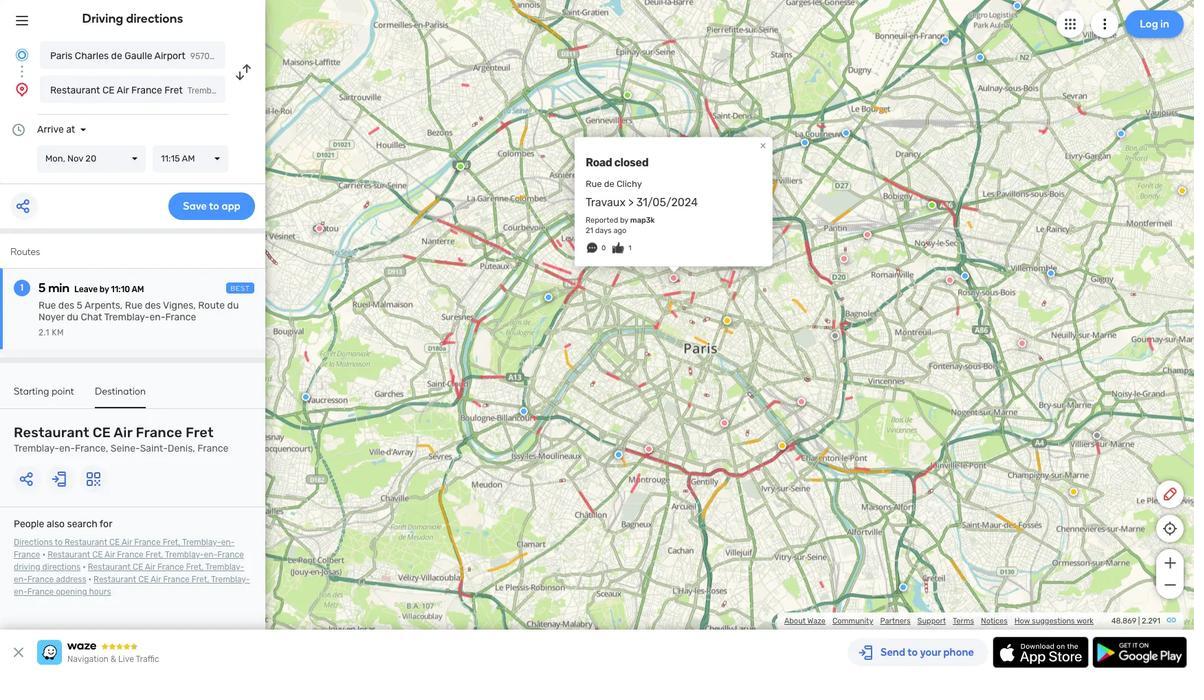 Task type: locate. For each thing, give the bounding box(es) containing it.
also
[[47, 519, 65, 530]]

0 horizontal spatial hazard image
[[723, 317, 732, 325]]

am right 11:15
[[182, 153, 195, 164]]

1 horizontal spatial fret
[[186, 424, 214, 441]]

en- inside restaurant ce air france fret tremblay-en-france, seine-saint-denis, france
[[59, 443, 75, 455]]

1 vertical spatial 1
[[20, 282, 24, 294]]

tremblay- inside "restaurant ce air france fret, tremblay- en-france opening hours"
[[211, 575, 250, 585]]

directions up address
[[42, 563, 81, 572]]

community
[[833, 617, 874, 626]]

search
[[67, 519, 97, 530]]

air up restaurant ce air france fret, tremblay-en-france driving directions
[[122, 538, 132, 547]]

how suggestions work link
[[1015, 617, 1094, 626]]

0 horizontal spatial am
[[132, 285, 144, 294]]

air
[[117, 85, 129, 96], [114, 424, 133, 441], [122, 538, 132, 547], [105, 550, 115, 560], [145, 563, 155, 572], [151, 575, 161, 585]]

restaurant inside "restaurant ce air france fret, tremblay- en-france address"
[[88, 563, 131, 572]]

0 vertical spatial 5
[[39, 281, 46, 296]]

0
[[602, 244, 606, 253]]

restaurant up hours
[[94, 575, 136, 585]]

ce inside "restaurant ce air france fret, tremblay- en-france address"
[[133, 563, 143, 572]]

rue down 11:10
[[125, 300, 143, 312]]

am right 11:10
[[132, 285, 144, 294]]

du left chat
[[67, 312, 78, 323]]

1 horizontal spatial am
[[182, 153, 195, 164]]

ce
[[102, 85, 115, 96], [93, 424, 111, 441], [109, 538, 120, 547], [92, 550, 103, 560], [133, 563, 143, 572], [138, 575, 149, 585]]

seine-
[[111, 443, 140, 455]]

destination button
[[95, 386, 146, 409]]

restaurant for restaurant ce air france fret, tremblay- en-france opening hours
[[94, 575, 136, 585]]

ce inside directions to restaurant ce air france fret, tremblay-en- france
[[109, 538, 120, 547]]

1 vertical spatial de
[[604, 179, 615, 189]]

de left "gaulle"
[[111, 50, 122, 62]]

tremblay- inside restaurant ce air france fret, tremblay-en-france driving directions
[[165, 550, 204, 560]]

0 horizontal spatial des
[[58, 300, 74, 312]]

1 horizontal spatial hazard image
[[1070, 488, 1078, 496]]

air inside button
[[117, 85, 129, 96]]

fret, for restaurant ce air france fret, tremblay- en-france address
[[186, 563, 204, 572]]

people also search for
[[14, 519, 112, 530]]

days
[[595, 227, 612, 236]]

saint-
[[140, 443, 168, 455]]

1 vertical spatial directions
[[42, 563, 81, 572]]

zoom out image
[[1162, 577, 1179, 594]]

clock image
[[10, 122, 27, 138]]

ago
[[614, 227, 627, 236]]

restaurant down starting point button
[[14, 424, 89, 441]]

1 down routes
[[20, 282, 24, 294]]

5
[[39, 281, 46, 296], [77, 300, 82, 312]]

mon, nov 20 list box
[[37, 145, 146, 173]]

accident image
[[831, 332, 840, 340], [1093, 432, 1102, 440]]

1 horizontal spatial accident image
[[1093, 432, 1102, 440]]

1
[[629, 244, 632, 253], [20, 282, 24, 294]]

restaurant inside "restaurant ce air france fret, tremblay- en-france opening hours"
[[94, 575, 136, 585]]

fret, inside "restaurant ce air france fret, tremblay- en-france opening hours"
[[192, 575, 209, 585]]

by inside 5 min leave by 11:10 am
[[100, 285, 109, 294]]

restaurant for restaurant ce air france fret, tremblay- en-france address
[[88, 563, 131, 572]]

1 vertical spatial hazard image
[[1070, 488, 1078, 496]]

restaurant for restaurant ce air france fret tremblay-en-france, seine-saint-denis, france
[[14, 424, 89, 441]]

tremblay-
[[104, 312, 150, 323], [14, 443, 59, 455], [182, 538, 221, 547], [165, 550, 204, 560], [205, 563, 244, 572], [211, 575, 250, 585]]

air down paris charles de gaulle airport
[[117, 85, 129, 96]]

fret for restaurant ce air france fret tremblay-en-france, seine-saint-denis, france
[[186, 424, 214, 441]]

suggestions
[[1032, 617, 1075, 626]]

1 horizontal spatial hazard image
[[1179, 187, 1187, 195]]

1 vertical spatial by
[[100, 285, 109, 294]]

best
[[231, 285, 250, 293]]

1 vertical spatial 5
[[77, 300, 82, 312]]

about waze link
[[785, 617, 826, 626]]

airport
[[154, 50, 186, 62]]

x image
[[10, 644, 27, 661]]

restaurant ce air france fret, tremblay- en-france address
[[14, 563, 244, 585]]

chit chat image
[[457, 163, 465, 171], [928, 201, 937, 209]]

starting
[[14, 386, 49, 398]]

road closed image
[[316, 225, 324, 233], [864, 231, 872, 239], [840, 255, 849, 263], [946, 276, 954, 284], [798, 398, 806, 406], [721, 419, 729, 427], [645, 445, 653, 454]]

restaurant ce air france fret
[[50, 85, 183, 96]]

ce for restaurant ce air france fret, tremblay- en-france address
[[133, 563, 143, 572]]

driving
[[14, 563, 40, 572]]

charles
[[75, 50, 109, 62]]

restaurant down paris
[[50, 85, 100, 96]]

0 horizontal spatial by
[[100, 285, 109, 294]]

air inside "restaurant ce air france fret, tremblay- en-france address"
[[145, 563, 155, 572]]

0 vertical spatial de
[[111, 50, 122, 62]]

de up travaux on the top
[[604, 179, 615, 189]]

air up seine-
[[114, 424, 133, 441]]

directions
[[126, 11, 183, 26], [42, 563, 81, 572]]

restaurant ce air france fret button
[[40, 76, 226, 103]]

paris
[[50, 50, 73, 62]]

air up restaurant ce air france fret, tremblay- en-france address link
[[105, 550, 115, 560]]

air inside restaurant ce air france fret tremblay-en-france, seine-saint-denis, france
[[114, 424, 133, 441]]

1 horizontal spatial 5
[[77, 300, 82, 312]]

support link
[[918, 617, 946, 626]]

restaurant down search
[[65, 538, 107, 547]]

navigation & live traffic
[[67, 655, 159, 664]]

en- inside restaurant ce air france fret, tremblay-en-france driving directions
[[204, 550, 218, 560]]

min
[[48, 281, 69, 296]]

hazard image
[[778, 442, 787, 450], [1070, 488, 1078, 496]]

navigation
[[67, 655, 109, 664]]

starting point
[[14, 386, 74, 398]]

restaurant inside restaurant ce air france fret, tremblay-en-france driving directions
[[48, 550, 90, 560]]

1 vertical spatial fret
[[186, 424, 214, 441]]

du down best
[[227, 300, 239, 312]]

0 vertical spatial am
[[182, 153, 195, 164]]

2.1
[[39, 328, 49, 338]]

location image
[[14, 81, 30, 98]]

5 down leave
[[77, 300, 82, 312]]

en- inside "restaurant ce air france fret, tremblay- en-france address"
[[14, 575, 27, 585]]

de inside button
[[111, 50, 122, 62]]

by inside travaux > 31/05/2024 reported by map3k 21 days ago
[[620, 216, 629, 225]]

restaurant down to
[[48, 550, 90, 560]]

fret up denis,
[[186, 424, 214, 441]]

1 horizontal spatial chit chat image
[[928, 201, 937, 209]]

1 right 0
[[629, 244, 632, 253]]

directions to restaurant ce air france fret, tremblay-en- france
[[14, 538, 235, 560]]

rue down "min"
[[39, 300, 56, 312]]

2.291
[[1142, 617, 1161, 626]]

fret, inside "restaurant ce air france fret, tremblay- en-france address"
[[186, 563, 204, 572]]

0 vertical spatial fret
[[165, 85, 183, 96]]

waze
[[808, 617, 826, 626]]

police image
[[941, 36, 950, 44], [1117, 130, 1126, 138], [545, 293, 553, 302], [520, 407, 528, 416], [899, 584, 908, 592]]

nov
[[67, 153, 83, 164]]

restaurant ce air france fret, tremblay- en-france opening hours link
[[14, 575, 250, 597]]

fret, for restaurant ce air france fret, tremblay- en-france opening hours
[[192, 575, 209, 585]]

tremblay- inside restaurant ce air france fret tremblay-en-france, seine-saint-denis, france
[[14, 443, 59, 455]]

0 vertical spatial directions
[[126, 11, 183, 26]]

en- for restaurant ce air france fret tremblay-en-france, seine-saint-denis, france
[[59, 443, 75, 455]]

air up 'restaurant ce air france fret, tremblay- en-france opening hours' link
[[145, 563, 155, 572]]

fret, inside directions to restaurant ce air france fret, tremblay-en- france
[[163, 538, 180, 547]]

0 vertical spatial by
[[620, 216, 629, 225]]

en- inside "restaurant ce air france fret, tremblay- en-france opening hours"
[[14, 587, 27, 597]]

0 vertical spatial chit chat image
[[457, 163, 465, 171]]

des left the vignes,
[[145, 300, 161, 312]]

directions up airport
[[126, 11, 183, 26]]

current location image
[[14, 47, 30, 63]]

restaurant for restaurant ce air france fret
[[50, 85, 100, 96]]

&
[[111, 655, 116, 664]]

france inside button
[[131, 85, 162, 96]]

restaurant inside directions to restaurant ce air france fret, tremblay-en- france
[[65, 538, 107, 547]]

fret inside restaurant ce air france fret button
[[165, 85, 183, 96]]

police image
[[1014, 2, 1022, 10], [977, 53, 985, 62], [842, 129, 851, 137], [801, 139, 809, 147], [1047, 269, 1056, 277], [961, 272, 970, 280], [302, 393, 310, 401], [615, 451, 623, 459]]

1 vertical spatial accident image
[[1093, 432, 1102, 440]]

mon, nov 20
[[45, 153, 96, 164]]

restaurant inside button
[[50, 85, 100, 96]]

tremblay- for restaurant ce air france fret tremblay-en-france, seine-saint-denis, france
[[14, 443, 59, 455]]

tremblay- for restaurant ce air france fret, tremblay-en-france driving directions
[[165, 550, 204, 560]]

about
[[785, 617, 806, 626]]

france
[[131, 85, 162, 96], [165, 312, 196, 323], [136, 424, 182, 441], [198, 443, 229, 455], [134, 538, 161, 547], [14, 550, 40, 560], [117, 550, 144, 560], [217, 550, 244, 560], [157, 563, 184, 572], [27, 575, 54, 585], [163, 575, 190, 585], [27, 587, 54, 597]]

restaurant inside restaurant ce air france fret tremblay-en-france, seine-saint-denis, france
[[14, 424, 89, 441]]

tremblay- for restaurant ce air france fret, tremblay- en-france opening hours
[[211, 575, 250, 585]]

0 vertical spatial 1
[[629, 244, 632, 253]]

hazard image
[[1179, 187, 1187, 195], [723, 317, 732, 325]]

en- for restaurant ce air france fret, tremblay-en-france driving directions
[[204, 550, 218, 560]]

ce for restaurant ce air france fret tremblay-en-france, seine-saint-denis, france
[[93, 424, 111, 441]]

air inside "restaurant ce air france fret, tremblay- en-france opening hours"
[[151, 575, 161, 585]]

rue down road
[[586, 179, 602, 189]]

0 horizontal spatial fret
[[165, 85, 183, 96]]

air for restaurant ce air france fret, tremblay- en-france opening hours
[[151, 575, 161, 585]]

terms
[[953, 617, 975, 626]]

fret, inside restaurant ce air france fret, tremblay-en-france driving directions
[[146, 550, 163, 560]]

by up ago
[[620, 216, 629, 225]]

ce inside restaurant ce air france fret button
[[102, 85, 115, 96]]

road
[[586, 156, 612, 169]]

by left 11:10
[[100, 285, 109, 294]]

des
[[58, 300, 74, 312], [145, 300, 161, 312]]

rue de clichy
[[586, 179, 642, 189]]

restaurant ce air france fret tremblay-en-france, seine-saint-denis, france
[[14, 424, 229, 455]]

air inside restaurant ce air france fret, tremblay-en-france driving directions
[[105, 550, 115, 560]]

0 horizontal spatial hazard image
[[778, 442, 787, 450]]

fret down airport
[[165, 85, 183, 96]]

to
[[55, 538, 63, 547]]

fret
[[165, 85, 183, 96], [186, 424, 214, 441]]

0 horizontal spatial directions
[[42, 563, 81, 572]]

1 vertical spatial chit chat image
[[928, 201, 937, 209]]

en- inside rue des 5 arpents, rue des vignes, route du noyer du chat tremblay-en-france 2.1 km
[[149, 312, 165, 323]]

rue
[[586, 179, 602, 189], [39, 300, 56, 312], [125, 300, 143, 312]]

1 horizontal spatial 1
[[629, 244, 632, 253]]

air down 'restaurant ce air france fret, tremblay-en-france driving directions' link
[[151, 575, 161, 585]]

directions
[[14, 538, 53, 547]]

2 horizontal spatial rue
[[586, 179, 602, 189]]

0 horizontal spatial accident image
[[831, 332, 840, 340]]

des down "min"
[[58, 300, 74, 312]]

ce inside restaurant ce air france fret, tremblay-en-france driving directions
[[92, 550, 103, 560]]

de
[[111, 50, 122, 62], [604, 179, 615, 189]]

0 horizontal spatial rue
[[39, 300, 56, 312]]

0 vertical spatial hazard image
[[778, 442, 787, 450]]

ce inside "restaurant ce air france fret, tremblay- en-france opening hours"
[[138, 575, 149, 585]]

pencil image
[[1162, 486, 1179, 503]]

tremblay- inside "restaurant ce air france fret, tremblay- en-france address"
[[205, 563, 244, 572]]

restaurant down directions to restaurant ce air france fret, tremblay-en- france
[[88, 563, 131, 572]]

ce inside restaurant ce air france fret tremblay-en-france, seine-saint-denis, france
[[93, 424, 111, 441]]

vignes,
[[163, 300, 196, 312]]

en- for restaurant ce air france fret, tremblay- en-france address
[[14, 575, 27, 585]]

1 horizontal spatial by
[[620, 216, 629, 225]]

driving
[[82, 11, 123, 26]]

en-
[[149, 312, 165, 323], [59, 443, 75, 455], [221, 538, 235, 547], [204, 550, 218, 560], [14, 575, 27, 585], [14, 587, 27, 597]]

arrive
[[37, 124, 64, 135]]

1 horizontal spatial des
[[145, 300, 161, 312]]

0 horizontal spatial de
[[111, 50, 122, 62]]

am inside list box
[[182, 153, 195, 164]]

1 vertical spatial am
[[132, 285, 144, 294]]

|
[[1139, 617, 1141, 626]]

notices
[[981, 617, 1008, 626]]

5 left "min"
[[39, 281, 46, 296]]

0 horizontal spatial du
[[67, 312, 78, 323]]

fret inside restaurant ce air france fret tremblay-en-france, seine-saint-denis, france
[[186, 424, 214, 441]]



Task type: describe. For each thing, give the bounding box(es) containing it.
tremblay- inside rue des 5 arpents, rue des vignes, route du noyer du chat tremblay-en-france 2.1 km
[[104, 312, 150, 323]]

opening
[[56, 587, 87, 597]]

restaurant for restaurant ce air france fret, tremblay-en-france driving directions
[[48, 550, 90, 560]]

driving directions
[[82, 11, 183, 26]]

arrive at
[[37, 124, 75, 135]]

48.869 | 2.291
[[1112, 617, 1161, 626]]

work
[[1077, 617, 1094, 626]]

live
[[118, 655, 134, 664]]

clichy
[[617, 179, 642, 189]]

reported
[[586, 216, 618, 225]]

restaurant ce air france fret, tremblay-en-france driving directions link
[[14, 550, 244, 572]]

travaux > 31/05/2024 reported by map3k 21 days ago
[[586, 196, 698, 236]]

5 min leave by 11:10 am
[[39, 281, 144, 296]]

directions inside restaurant ce air france fret, tremblay-en-france driving directions
[[42, 563, 81, 572]]

mon,
[[45, 153, 65, 164]]

31/05/2024
[[637, 196, 698, 209]]

air for restaurant ce air france fret
[[117, 85, 129, 96]]

denis,
[[168, 443, 195, 455]]

tremblay- inside directions to restaurant ce air france fret, tremblay-en- france
[[182, 538, 221, 547]]

community link
[[833, 617, 874, 626]]

for
[[100, 519, 112, 530]]

restaurant ce air france fret, tremblay-en-france driving directions
[[14, 550, 244, 572]]

restaurant ce air france fret, tremblay- en-france opening hours
[[14, 575, 250, 597]]

fret, for restaurant ce air france fret, tremblay-en-france driving directions
[[146, 550, 163, 560]]

11:15 am
[[161, 153, 195, 164]]

rue des 5 arpents, rue des vignes, route du noyer du chat tremblay-en-france 2.1 km
[[39, 300, 239, 338]]

0 vertical spatial hazard image
[[1179, 187, 1187, 195]]

travaux
[[586, 196, 626, 209]]

terms link
[[953, 617, 975, 626]]

restaurant ce air france fret, tremblay- en-france address link
[[14, 563, 244, 585]]

air for restaurant ce air france fret, tremblay-en-france driving directions
[[105, 550, 115, 560]]

11:10
[[111, 285, 130, 294]]

france,
[[75, 443, 108, 455]]

tremblay- for restaurant ce air france fret, tremblay- en-france address
[[205, 563, 244, 572]]

rue for des
[[39, 300, 56, 312]]

2 des from the left
[[145, 300, 161, 312]]

how
[[1015, 617, 1030, 626]]

21
[[586, 227, 594, 236]]

address
[[56, 575, 86, 585]]

starting point button
[[14, 386, 74, 407]]

×
[[760, 139, 766, 152]]

× link
[[757, 139, 769, 152]]

ce for restaurant ce air france fret, tremblay- en-france opening hours
[[138, 575, 149, 585]]

5 inside rue des 5 arpents, rue des vignes, route du noyer du chat tremblay-en-france 2.1 km
[[77, 300, 82, 312]]

1 horizontal spatial directions
[[126, 11, 183, 26]]

zoom in image
[[1162, 555, 1179, 572]]

0 horizontal spatial chit chat image
[[457, 163, 465, 171]]

air for restaurant ce air france fret, tremblay- en-france address
[[145, 563, 155, 572]]

traffic
[[136, 655, 159, 664]]

chit chat image
[[624, 91, 632, 99]]

en- inside directions to restaurant ce air france fret, tremblay-en- france
[[221, 538, 235, 547]]

am inside 5 min leave by 11:10 am
[[132, 285, 144, 294]]

routes
[[10, 246, 40, 258]]

1 des from the left
[[58, 300, 74, 312]]

0 horizontal spatial 5
[[39, 281, 46, 296]]

gaulle
[[125, 50, 152, 62]]

arpents,
[[85, 300, 123, 312]]

20
[[86, 153, 96, 164]]

map3k
[[630, 216, 655, 225]]

destination
[[95, 386, 146, 398]]

fret for restaurant ce air france fret
[[165, 85, 183, 96]]

closed
[[615, 156, 649, 169]]

rue for de
[[586, 179, 602, 189]]

directions to restaurant ce air france fret, tremblay-en- france link
[[14, 538, 235, 560]]

air for restaurant ce air france fret tremblay-en-france, seine-saint-denis, france
[[114, 424, 133, 441]]

air inside directions to restaurant ce air france fret, tremblay-en- france
[[122, 538, 132, 547]]

1 vertical spatial hazard image
[[723, 317, 732, 325]]

noyer
[[39, 312, 65, 323]]

paris charles de gaulle airport
[[50, 50, 186, 62]]

ce for restaurant ce air france fret
[[102, 85, 115, 96]]

leave
[[74, 285, 98, 294]]

link image
[[1166, 615, 1177, 626]]

partners
[[881, 617, 911, 626]]

km
[[52, 328, 64, 338]]

notices link
[[981, 617, 1008, 626]]

france inside rue des 5 arpents, rue des vignes, route du noyer du chat tremblay-en-france 2.1 km
[[165, 312, 196, 323]]

48.869
[[1112, 617, 1137, 626]]

chat
[[81, 312, 102, 323]]

hours
[[89, 587, 111, 597]]

support
[[918, 617, 946, 626]]

11:15
[[161, 153, 180, 164]]

route
[[198, 300, 225, 312]]

about waze community partners support terms notices how suggestions work
[[785, 617, 1094, 626]]

road closed image
[[1018, 339, 1027, 348]]

en- for restaurant ce air france fret, tremblay- en-france opening hours
[[14, 587, 27, 597]]

road closed
[[586, 156, 649, 169]]

1 horizontal spatial du
[[227, 300, 239, 312]]

>
[[629, 196, 634, 209]]

point
[[52, 386, 74, 398]]

0 horizontal spatial 1
[[20, 282, 24, 294]]

0 vertical spatial accident image
[[831, 332, 840, 340]]

11:15 am list box
[[153, 145, 228, 173]]

paris charles de gaulle airport button
[[40, 41, 226, 69]]

people
[[14, 519, 44, 530]]

1 horizontal spatial rue
[[125, 300, 143, 312]]

1 horizontal spatial de
[[604, 179, 615, 189]]

ce for restaurant ce air france fret, tremblay-en-france driving directions
[[92, 550, 103, 560]]



Task type: vqa. For each thing, say whether or not it's contained in the screenshot.
topmost am
yes



